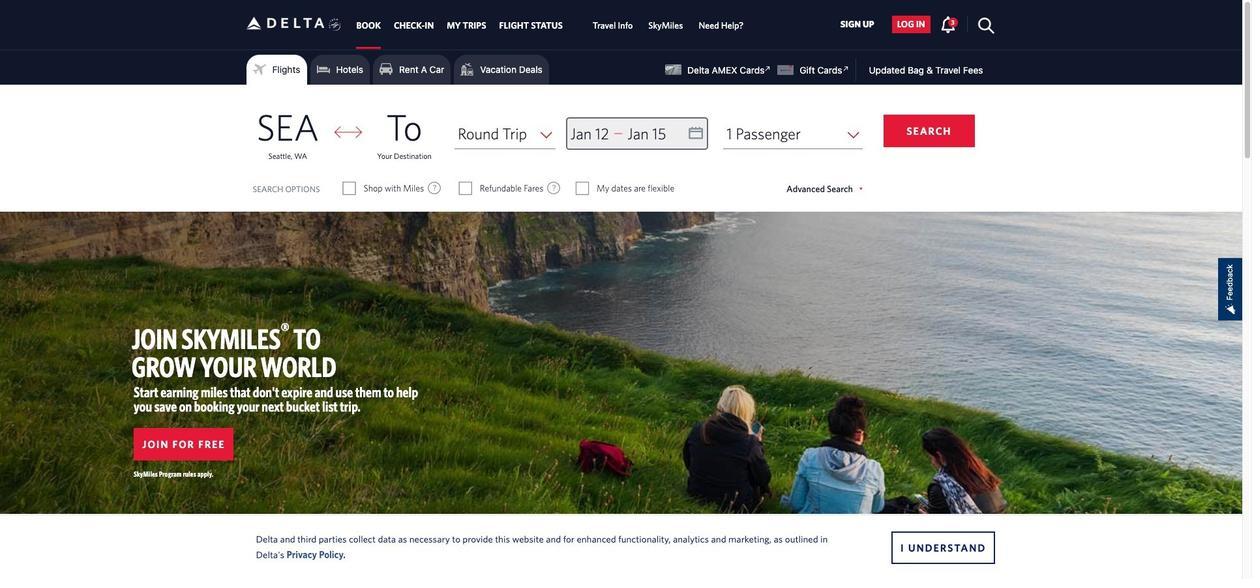 Task type: vqa. For each thing, say whether or not it's contained in the screenshot.
the Calendar expanded, use arrow keys to select date application
no



Task type: locate. For each thing, give the bounding box(es) containing it.
None text field
[[567, 119, 706, 149]]

delta air lines image
[[246, 3, 324, 44]]

this link opens another site in a new window that may not follow the same accessibility policies as delta air lines. image
[[762, 63, 774, 75]]

skyteam image
[[329, 4, 341, 45]]

None checkbox
[[343, 182, 355, 195], [460, 182, 471, 195], [576, 182, 588, 195], [343, 182, 355, 195], [460, 182, 471, 195], [576, 182, 588, 195]]

tab list
[[350, 0, 752, 49]]

None field
[[455, 119, 555, 149], [723, 119, 863, 149], [455, 119, 555, 149], [723, 119, 863, 149]]

this link opens another site in a new window that may not follow the same accessibility policies as delta air lines. image
[[840, 63, 852, 75]]

tab panel
[[0, 85, 1242, 212]]



